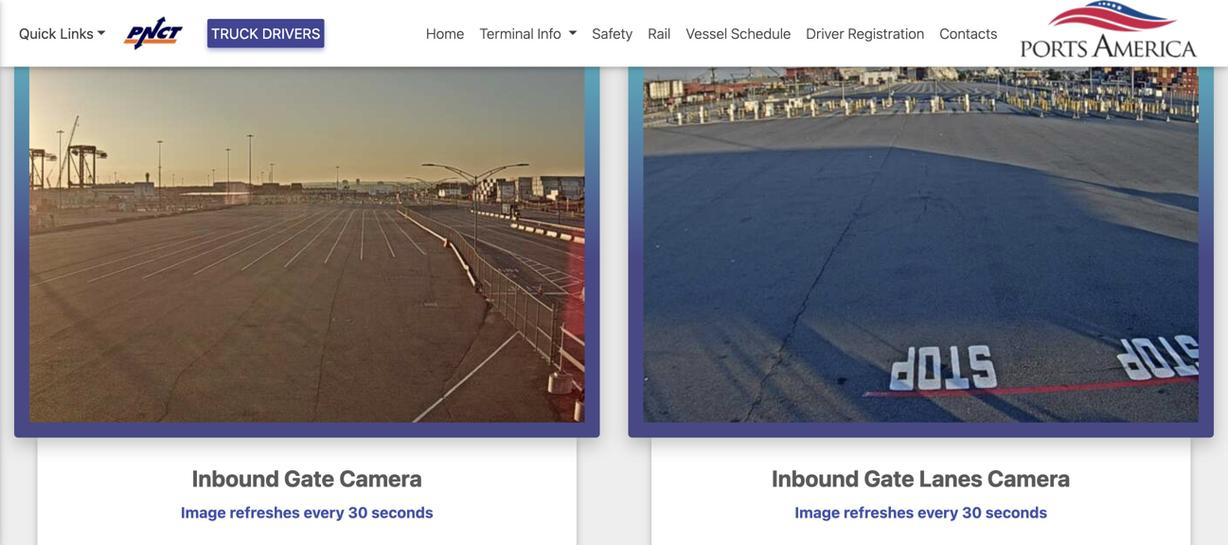 Task type: describe. For each thing, give the bounding box(es) containing it.
image refreshes every 30 seconds for lanes
[[795, 504, 1048, 522]]

vessel
[[686, 25, 728, 42]]

drivers
[[262, 25, 320, 42]]

2 camera from the left
[[988, 465, 1071, 492]]

every for lanes
[[918, 504, 959, 522]]

truck drivers link
[[207, 19, 324, 48]]

safety
[[592, 25, 633, 42]]

30 for camera
[[348, 504, 368, 522]]

rail
[[648, 25, 671, 42]]

quick links link
[[19, 23, 106, 44]]

vessel schedule
[[686, 25, 791, 42]]

links
[[60, 25, 94, 42]]

image refreshes every 30 seconds for camera
[[181, 504, 433, 522]]

inbound for inbound gate lanes camera
[[772, 465, 859, 492]]

lanes
[[919, 465, 983, 492]]

refreshes for camera
[[230, 504, 300, 522]]

safety link
[[585, 15, 641, 52]]

30 for lanes
[[962, 504, 982, 522]]

terminal
[[480, 25, 534, 42]]

1 camera from the left
[[339, 465, 422, 492]]

refreshes for lanes
[[844, 504, 914, 522]]

driver registration
[[806, 25, 925, 42]]

rail link
[[641, 15, 678, 52]]

driver registration link
[[799, 15, 932, 52]]

truck
[[211, 25, 258, 42]]

schedule
[[731, 25, 791, 42]]

image for inbound gate lanes camera
[[795, 504, 840, 522]]

truck drivers
[[211, 25, 320, 42]]

vessel schedule link
[[678, 15, 799, 52]]

terminal info link
[[472, 15, 585, 52]]

inbound for inbound gate camera
[[192, 465, 279, 492]]



Task type: vqa. For each thing, say whether or not it's contained in the screenshot.
for inside the All the latest information and updates for Empty Container Return.
no



Task type: locate. For each thing, give the bounding box(es) containing it.
0 horizontal spatial refreshes
[[230, 504, 300, 522]]

2 seconds from the left
[[986, 504, 1048, 522]]

1 inbound from the left
[[192, 465, 279, 492]]

1 horizontal spatial inbound
[[772, 465, 859, 492]]

refreshes down the inbound gate lanes camera
[[844, 504, 914, 522]]

image refreshes every 30 seconds
[[181, 504, 433, 522], [795, 504, 1048, 522]]

1 image refreshes every 30 seconds from the left
[[181, 504, 433, 522]]

every
[[304, 504, 345, 522], [918, 504, 959, 522]]

2 every from the left
[[918, 504, 959, 522]]

image
[[181, 504, 226, 522], [795, 504, 840, 522]]

0 horizontal spatial 30
[[348, 504, 368, 522]]

2 gate from the left
[[864, 465, 915, 492]]

terminal info
[[480, 25, 561, 42]]

driver
[[806, 25, 845, 42]]

1 image from the left
[[181, 504, 226, 522]]

1 refreshes from the left
[[230, 504, 300, 522]]

0 horizontal spatial gate
[[284, 465, 335, 492]]

gate for camera
[[284, 465, 335, 492]]

30
[[348, 504, 368, 522], [962, 504, 982, 522]]

every down inbound gate camera
[[304, 504, 345, 522]]

quick links
[[19, 25, 94, 42]]

home
[[426, 25, 464, 42]]

1 horizontal spatial every
[[918, 504, 959, 522]]

image for inbound gate camera
[[181, 504, 226, 522]]

1 horizontal spatial seconds
[[986, 504, 1048, 522]]

refreshes down inbound gate camera
[[230, 504, 300, 522]]

inbound gate camera
[[192, 465, 422, 492]]

home link
[[419, 15, 472, 52]]

1 gate from the left
[[284, 465, 335, 492]]

2 inbound from the left
[[772, 465, 859, 492]]

0 horizontal spatial inbound
[[192, 465, 279, 492]]

seconds for camera
[[372, 504, 433, 522]]

0 horizontal spatial every
[[304, 504, 345, 522]]

2 30 from the left
[[962, 504, 982, 522]]

0 horizontal spatial seconds
[[372, 504, 433, 522]]

1 horizontal spatial camera
[[988, 465, 1071, 492]]

30 down lanes
[[962, 504, 982, 522]]

gate
[[284, 465, 335, 492], [864, 465, 915, 492]]

1 horizontal spatial refreshes
[[844, 504, 914, 522]]

gate for lanes
[[864, 465, 915, 492]]

1 every from the left
[[304, 504, 345, 522]]

every down lanes
[[918, 504, 959, 522]]

seconds
[[372, 504, 433, 522], [986, 504, 1048, 522]]

every for camera
[[304, 504, 345, 522]]

1 horizontal spatial gate
[[864, 465, 915, 492]]

refreshes
[[230, 504, 300, 522], [844, 504, 914, 522]]

1 seconds from the left
[[372, 504, 433, 522]]

registration
[[848, 25, 925, 42]]

1 horizontal spatial 30
[[962, 504, 982, 522]]

inbound
[[192, 465, 279, 492], [772, 465, 859, 492]]

inbound gate lanes camera
[[772, 465, 1071, 492]]

0 horizontal spatial image
[[181, 504, 226, 522]]

image refreshes every 30 seconds down inbound gate camera
[[181, 504, 433, 522]]

1 30 from the left
[[348, 504, 368, 522]]

0 horizontal spatial image refreshes every 30 seconds
[[181, 504, 433, 522]]

2 image refreshes every 30 seconds from the left
[[795, 504, 1048, 522]]

image refreshes every 30 seconds down the inbound gate lanes camera
[[795, 504, 1048, 522]]

0 horizontal spatial camera
[[339, 465, 422, 492]]

seconds for lanes
[[986, 504, 1048, 522]]

2 image from the left
[[795, 504, 840, 522]]

1 horizontal spatial image refreshes every 30 seconds
[[795, 504, 1048, 522]]

1 horizontal spatial image
[[795, 504, 840, 522]]

camera
[[339, 465, 422, 492], [988, 465, 1071, 492]]

contacts
[[940, 25, 998, 42]]

30 down inbound gate camera
[[348, 504, 368, 522]]

contacts link
[[932, 15, 1005, 52]]

quick
[[19, 25, 56, 42]]

2 refreshes from the left
[[844, 504, 914, 522]]

info
[[538, 25, 561, 42]]



